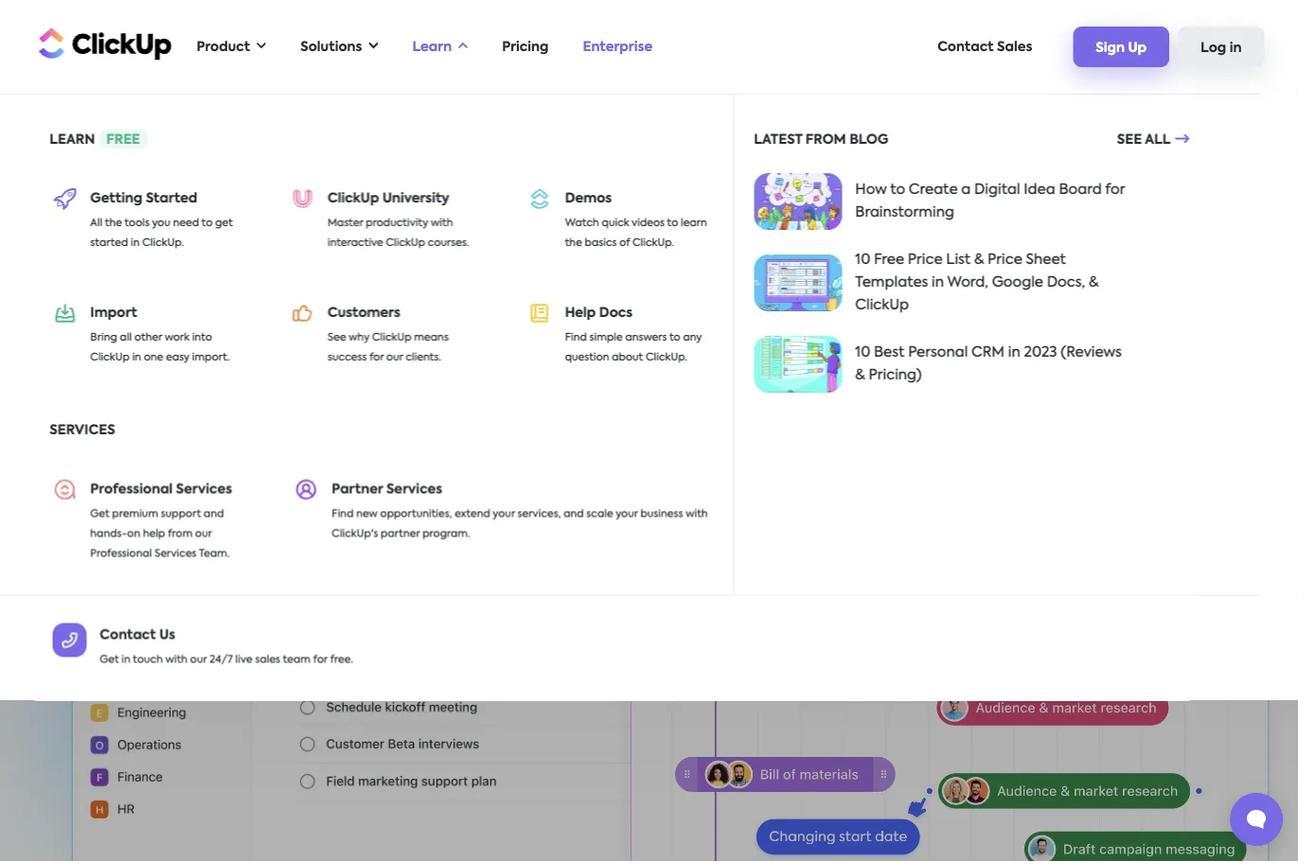 Task type: locate. For each thing, give the bounding box(es) containing it.
in down tools
[[131, 238, 140, 248]]

all
[[1145, 133, 1171, 146], [90, 218, 102, 229]]

1 horizontal spatial docs
[[599, 306, 633, 319]]

find for help docs
[[565, 333, 587, 343]]

1 horizontal spatial price
[[988, 253, 1023, 267]]

1 horizontal spatial learn
[[412, 40, 452, 53]]

started
[[146, 192, 197, 205]]

0 horizontal spatial price
[[908, 253, 943, 267]]

1 vertical spatial for
[[369, 352, 384, 363]]

0 vertical spatial professional
[[90, 483, 173, 496]]

master productivity with interactive clickup courses.
[[328, 218, 469, 248]]

0 horizontal spatial with
[[165, 655, 188, 666]]

10 for 10 best personal crm in 2023 (reviews & pricing)
[[855, 346, 870, 360]]

1 horizontal spatial free
[[874, 253, 904, 267]]

0 vertical spatial for
[[1105, 183, 1125, 197]]

1 vertical spatial find
[[332, 510, 354, 520]]

contact left the sales
[[938, 40, 994, 53]]

see for see why clickup means success for our clients.
[[328, 333, 346, 343]]

0 vertical spatial our
[[386, 352, 403, 363]]

contact
[[938, 40, 994, 53], [100, 629, 156, 642]]

university
[[382, 192, 450, 205]]

2 professional from the top
[[90, 549, 152, 560]]

2 and from the left
[[564, 510, 584, 520]]

into
[[192, 333, 212, 343]]

projects image
[[606, 516, 1293, 862]]

all down up
[[1145, 133, 1171, 146]]

0 horizontal spatial the
[[105, 218, 122, 229]]

google
[[992, 276, 1043, 290]]

on
[[127, 529, 140, 540]]

your right scale
[[616, 510, 638, 520]]

0 vertical spatial the
[[105, 218, 122, 229]]

1 horizontal spatial for
[[369, 352, 384, 363]]

2 sprints button from the left
[[1030, 124, 1139, 212]]

10 left best at the top right of the page
[[855, 346, 870, 360]]

sprints button right digital
[[1030, 124, 1139, 212]]

price
[[908, 253, 943, 267], [988, 253, 1023, 267]]

success
[[328, 352, 367, 363]]

projects button
[[595, 124, 704, 212]]

1 vertical spatial our
[[195, 529, 212, 540]]

docs
[[197, 190, 230, 204], [599, 306, 633, 319]]

2 vertical spatial with
[[165, 655, 188, 666]]

to left learn
[[667, 218, 678, 229]]

getting
[[90, 192, 142, 205]]

your
[[493, 510, 515, 520], [616, 510, 638, 520]]

& inside 10 best personal crm in 2023 (reviews & pricing)
[[855, 369, 865, 383]]

clickup. inside watch quick videos to learn the basics of clickup.
[[632, 238, 674, 248]]

0 horizontal spatial free
[[106, 133, 140, 146]]

2 vertical spatial for
[[313, 655, 328, 666]]

1 vertical spatial contact
[[100, 629, 156, 642]]

with
[[431, 218, 453, 229], [686, 510, 708, 520], [165, 655, 188, 666]]

1 vertical spatial get
[[100, 655, 119, 666]]

see all
[[1117, 133, 1171, 146]]

0 vertical spatial free
[[106, 133, 140, 146]]

clickup inside see why clickup means success for our clients.
[[372, 333, 412, 343]]

contact sales link
[[928, 27, 1042, 66]]

with down us
[[165, 655, 188, 666]]

get up hands-
[[90, 510, 109, 520]]

1 vertical spatial free
[[874, 253, 904, 267]]

our inside the get premium support and hands-on help from our professional services team.
[[195, 529, 212, 540]]

team
[[283, 655, 311, 666]]

partner services
[[332, 483, 442, 496]]

from
[[168, 529, 193, 540]]

in left 'word,' on the right top of page
[[932, 276, 944, 290]]

& left the pricing) in the right top of the page
[[855, 369, 865, 383]]

1 horizontal spatial the
[[565, 238, 582, 248]]

for left free.
[[313, 655, 328, 666]]

pricing
[[502, 40, 549, 53]]

tools
[[124, 218, 150, 229]]

professional up premium
[[90, 483, 173, 496]]

easy
[[166, 352, 189, 363]]

see down up
[[1117, 133, 1142, 146]]

0 horizontal spatial find
[[332, 510, 354, 520]]

1 horizontal spatial with
[[431, 218, 453, 229]]

0 horizontal spatial docs
[[197, 190, 230, 204]]

get down contact us
[[100, 655, 119, 666]]

1 horizontal spatial sprints button
[[1030, 124, 1139, 212]]

and right support
[[204, 510, 224, 520]]

docs up get
[[197, 190, 230, 204]]

find inside find simple answers to any question about clickup.
[[565, 333, 587, 343]]

solutions button
[[291, 27, 388, 66]]

1 sprints button from the left
[[50, 124, 159, 212]]

2 horizontal spatial with
[[686, 510, 708, 520]]

extend
[[455, 510, 490, 520]]

work
[[165, 333, 190, 343]]

sprints right idea
[[1062, 190, 1107, 204]]

0 vertical spatial see
[[1117, 133, 1142, 146]]

clickup right why
[[372, 333, 412, 343]]

0 horizontal spatial for
[[313, 655, 328, 666]]

10 inside 10 free price list & price sheet templates in word,  google docs, & clickup
[[855, 253, 870, 267]]

10 up templates
[[855, 253, 870, 267]]

sales
[[997, 40, 1032, 53]]

with up courses.
[[431, 218, 453, 229]]

1 horizontal spatial &
[[974, 253, 984, 267]]

learn right solutions dropdown button in the left top of the page
[[412, 40, 452, 53]]

in
[[1230, 41, 1242, 55], [131, 238, 140, 248], [932, 276, 944, 290], [1008, 346, 1021, 360], [132, 352, 141, 363], [122, 655, 130, 666]]

0 vertical spatial &
[[974, 253, 984, 267]]

with inside master productivity with interactive clickup courses.
[[431, 218, 453, 229]]

tracking
[[312, 190, 368, 204]]

for
[[1105, 183, 1125, 197], [369, 352, 384, 363], [313, 655, 328, 666]]

to left get
[[202, 218, 213, 229]]

get
[[90, 510, 109, 520], [100, 655, 119, 666]]

docs up 'simple'
[[599, 306, 633, 319]]

see all link
[[1117, 130, 1190, 150]]

find
[[565, 333, 587, 343], [332, 510, 354, 520]]

with inside find new opportunities, extend your services, and scale your business with clickup's partner program.
[[686, 510, 708, 520]]

0 horizontal spatial all
[[90, 218, 102, 229]]

free
[[106, 133, 140, 146], [874, 253, 904, 267]]

2 vertical spatial &
[[855, 369, 865, 383]]

0 horizontal spatial sprints button
[[50, 124, 159, 212]]

see inside see why clickup means success for our clients.
[[328, 333, 346, 343]]

2 sprints from the left
[[1062, 190, 1107, 204]]

1 vertical spatial learn
[[50, 133, 95, 146]]

1 professional from the top
[[90, 483, 173, 496]]

clickup. down answers
[[646, 352, 687, 363]]

all up started
[[90, 218, 102, 229]]

means
[[414, 333, 449, 343]]

1 vertical spatial the
[[565, 238, 582, 248]]

1 vertical spatial with
[[686, 510, 708, 520]]

clickup.
[[142, 238, 184, 248], [632, 238, 674, 248], [646, 352, 687, 363]]

1 vertical spatial docs
[[599, 306, 633, 319]]

1 horizontal spatial your
[[616, 510, 638, 520]]

our up team.
[[195, 529, 212, 540]]

videos
[[632, 218, 665, 229]]

find up clickup's at bottom
[[332, 510, 354, 520]]

clickup
[[328, 192, 379, 205], [386, 238, 425, 248], [855, 299, 909, 313], [372, 333, 412, 343], [90, 352, 130, 363]]

1 vertical spatial see
[[328, 333, 346, 343]]

price left list
[[908, 253, 943, 267]]

partner
[[381, 529, 420, 540]]

1 horizontal spatial see
[[1117, 133, 1142, 146]]

professional down hands-
[[90, 549, 152, 560]]

ai button
[[812, 124, 921, 212]]

services inside the get premium support and hands-on help from our professional services team.
[[155, 549, 197, 560]]

2 10 from the top
[[855, 346, 870, 360]]

to up brainstorming
[[890, 183, 905, 197]]

0 vertical spatial contact
[[938, 40, 994, 53]]

and left scale
[[564, 510, 584, 520]]

whiteboards button
[[486, 124, 595, 212]]

& right docs,
[[1089, 276, 1099, 290]]

10 inside 10 best personal crm in 2023 (reviews & pricing)
[[855, 346, 870, 360]]

partner
[[332, 483, 383, 496]]

why
[[349, 333, 370, 343]]

pricing link
[[493, 27, 558, 66]]

clickup image
[[34, 25, 172, 61]]

in right crm
[[1008, 346, 1021, 360]]

0 vertical spatial docs
[[197, 190, 230, 204]]

see left why
[[328, 333, 346, 343]]

our
[[386, 352, 403, 363], [195, 529, 212, 540], [190, 655, 207, 666]]

see
[[1117, 133, 1142, 146], [328, 333, 346, 343]]

see why clickup means success for our clients.
[[328, 333, 449, 363]]

1 and from the left
[[204, 510, 224, 520]]

the up started
[[105, 218, 122, 229]]

0 horizontal spatial and
[[204, 510, 224, 520]]

0 horizontal spatial sprints
[[82, 190, 127, 204]]

0 vertical spatial 10
[[855, 253, 870, 267]]

1 vertical spatial 10
[[855, 346, 870, 360]]

10 best personal crm in 2023 (reviews &amp; pricing) image
[[754, 336, 842, 393]]

1 vertical spatial professional
[[90, 549, 152, 560]]

sprints up tools
[[82, 190, 127, 204]]

find inside find new opportunities, extend your services, and scale your business with clickup's partner program.
[[332, 510, 354, 520]]

a
[[961, 183, 971, 197]]

idea
[[1024, 183, 1056, 197]]

other
[[134, 333, 162, 343]]

with right business
[[686, 510, 708, 520]]

your right extend
[[493, 510, 515, 520]]

1 10 from the top
[[855, 253, 870, 267]]

our left clients. at left
[[386, 352, 403, 363]]

latest
[[754, 133, 802, 146]]

1 horizontal spatial contact
[[938, 40, 994, 53]]

price up google
[[988, 253, 1023, 267]]

latest from blog
[[754, 133, 888, 146]]

sprints button up tools
[[50, 124, 159, 212]]

1 vertical spatial &
[[1089, 276, 1099, 290]]

to
[[890, 183, 905, 197], [202, 218, 213, 229], [667, 218, 678, 229], [669, 333, 681, 343]]

clickup inside master productivity with interactive clickup courses.
[[386, 238, 425, 248]]

0 horizontal spatial your
[[493, 510, 515, 520]]

get inside the get premium support and hands-on help from our professional services team.
[[90, 510, 109, 520]]

1 horizontal spatial sprints
[[1062, 190, 1107, 204]]

0 vertical spatial find
[[565, 333, 587, 343]]

2 horizontal spatial &
[[1089, 276, 1099, 290]]

of
[[619, 238, 630, 248]]

basics
[[585, 238, 617, 248]]

0 horizontal spatial see
[[328, 333, 346, 343]]

enterprise link
[[573, 27, 662, 66]]

in left the 'one'
[[132, 352, 141, 363]]

find up question
[[565, 333, 587, 343]]

learn up getting
[[50, 133, 95, 146]]

free up templates
[[874, 253, 904, 267]]

0 vertical spatial all
[[1145, 133, 1171, 146]]

0 vertical spatial get
[[90, 510, 109, 520]]

0 horizontal spatial contact
[[100, 629, 156, 642]]

2 horizontal spatial for
[[1105, 183, 1125, 197]]

2 vertical spatial our
[[190, 655, 207, 666]]

0 vertical spatial learn
[[412, 40, 452, 53]]

log in link
[[1178, 27, 1265, 67]]

1 horizontal spatial and
[[564, 510, 584, 520]]

how
[[855, 183, 887, 197]]

time
[[277, 190, 309, 204]]

clickup down templates
[[855, 299, 909, 313]]

the inside all the tools you need to get started in clickup.
[[105, 218, 122, 229]]

opportunities,
[[380, 510, 452, 520]]

clickup down productivity
[[386, 238, 425, 248]]

0 vertical spatial with
[[431, 218, 453, 229]]

clickup. inside all the tools you need to get started in clickup.
[[142, 238, 184, 248]]

10
[[855, 253, 870, 267], [855, 346, 870, 360]]

help
[[143, 529, 165, 540]]

1 sprints from the left
[[82, 190, 127, 204]]

&
[[974, 253, 984, 267], [1089, 276, 1099, 290], [855, 369, 865, 383]]

learn
[[681, 218, 707, 229]]

contact us
[[100, 629, 175, 642]]

for down why
[[369, 352, 384, 363]]

dashboards
[[718, 190, 798, 204]]

find new opportunities, extend your services, and scale your business with clickup's partner program.
[[332, 510, 708, 540]]

10 free price list &#038; price sheet templates in word,  google docs, &#038; clickup image
[[754, 255, 842, 312]]

all inside all the tools you need to get started in clickup.
[[90, 218, 102, 229]]

0 horizontal spatial &
[[855, 369, 865, 383]]

learn
[[412, 40, 452, 53], [50, 133, 95, 146]]

see for see all
[[1117, 133, 1142, 146]]

1 vertical spatial all
[[90, 218, 102, 229]]

free up getting
[[106, 133, 140, 146]]

contact up 'touch'
[[100, 629, 156, 642]]

10 best personal crm in 2023 (reviews & pricing) link
[[739, 336, 1190, 393]]

clickup. down you at the top left of page
[[142, 238, 184, 248]]

1 horizontal spatial find
[[565, 333, 587, 343]]

enterprise
[[583, 40, 653, 53]]

to left any
[[669, 333, 681, 343]]

pricing)
[[869, 369, 922, 383]]

in inside 10 free price list & price sheet templates in word,  google docs, & clickup
[[932, 276, 944, 290]]

clickup. down videos
[[632, 238, 674, 248]]

product button
[[187, 27, 276, 66]]

the
[[105, 218, 122, 229], [565, 238, 582, 248]]

the down watch at the top left
[[565, 238, 582, 248]]

clickup down 'bring'
[[90, 352, 130, 363]]

getting started
[[90, 192, 197, 205]]

10 free price list & price sheet templates in word,  google docs, & clickup link
[[739, 249, 1190, 317]]

professional
[[90, 483, 173, 496], [90, 549, 152, 560]]

& right list
[[974, 253, 984, 267]]

our left 24/7 in the bottom left of the page
[[190, 655, 207, 666]]

free inside 10 free price list & price sheet templates in word,  google docs, & clickup
[[874, 253, 904, 267]]

for right the board on the top right of page
[[1105, 183, 1125, 197]]



Task type: vqa. For each thing, say whether or not it's contained in the screenshot.


Task type: describe. For each thing, give the bounding box(es) containing it.
any
[[683, 333, 702, 343]]

for inside see why clickup means success for our clients.
[[369, 352, 384, 363]]

1 your from the left
[[493, 510, 515, 520]]

chat
[[415, 190, 448, 204]]

import.
[[192, 352, 230, 363]]

free.
[[330, 655, 353, 666]]

how to create a digital idea board for brainstorming link
[[739, 173, 1190, 230]]

in left 'touch'
[[122, 655, 130, 666]]

simple
[[589, 333, 623, 343]]

our inside see why clickup means success for our clients.
[[386, 352, 403, 363]]

time tracking button
[[268, 124, 377, 212]]

need
[[173, 218, 199, 229]]

professional inside the get premium support and hands-on help from our professional services team.
[[90, 549, 152, 560]]

log in
[[1201, 41, 1242, 55]]

for inside the how to create a digital idea board for brainstorming
[[1105, 183, 1125, 197]]

create
[[909, 183, 958, 197]]

2 your from the left
[[616, 510, 638, 520]]

find for partner services
[[332, 510, 354, 520]]

to inside the how to create a digital idea board for brainstorming
[[890, 183, 905, 197]]

business
[[640, 510, 683, 520]]

forms button
[[921, 124, 1030, 212]]

time tracking
[[277, 190, 368, 204]]

0 horizontal spatial learn
[[50, 133, 95, 146]]

whiteboards
[[497, 190, 583, 204]]

get for professional services
[[90, 510, 109, 520]]

to inside watch quick videos to learn the basics of clickup.
[[667, 218, 678, 229]]

1 price from the left
[[908, 253, 943, 267]]

contact for contact sales
[[938, 40, 994, 53]]

watch
[[565, 218, 599, 229]]

hands-
[[90, 529, 127, 540]]

in inside 10 best personal crm in 2023 (reviews & pricing)
[[1008, 346, 1021, 360]]

clickup inside 10 free price list & price sheet templates in word,  google docs, & clickup
[[855, 299, 909, 313]]

product
[[196, 40, 250, 53]]

get for contact us
[[100, 655, 119, 666]]

customers
[[328, 306, 401, 319]]

the inside watch quick videos to learn the basics of clickup.
[[565, 238, 582, 248]]

about
[[612, 352, 643, 363]]

10 for 10 free price list & price sheet templates in word,  google docs, & clickup
[[855, 253, 870, 267]]

2 price from the left
[[988, 253, 1023, 267]]

in inside bring all other work into clickup in one easy import.
[[132, 352, 141, 363]]

clickup's
[[332, 529, 378, 540]]

interactive
[[328, 238, 383, 248]]

brainstorming
[[855, 206, 954, 220]]

find simple answers to any question about clickup.
[[565, 333, 702, 363]]

productivity
[[366, 218, 428, 229]]

professional services
[[90, 483, 232, 496]]

support
[[161, 510, 201, 520]]

how to create a digital idea board for brainstorming image
[[754, 173, 842, 230]]

learn button
[[403, 27, 477, 66]]

how to create a digital idea board for brainstorming
[[855, 183, 1125, 220]]

ai
[[860, 190, 873, 204]]

program.
[[422, 529, 470, 540]]

learn inside popup button
[[412, 40, 452, 53]]

(reviews
[[1061, 346, 1122, 360]]

clients.
[[406, 352, 441, 363]]

bring
[[90, 333, 117, 343]]

personal
[[908, 346, 968, 360]]

dashboards button
[[704, 124, 812, 212]]

watch quick videos to learn the basics of clickup.
[[565, 218, 707, 248]]

1 horizontal spatial all
[[1145, 133, 1171, 146]]

24/7
[[209, 655, 233, 666]]

contact sales
[[938, 40, 1032, 53]]

board
[[1059, 183, 1102, 197]]

from
[[806, 133, 846, 146]]

answers
[[625, 333, 667, 343]]

10 best personal crm in 2023 (reviews & pricing)
[[855, 346, 1122, 383]]

sheet
[[1026, 253, 1066, 267]]

docs,
[[1047, 276, 1085, 290]]

list
[[946, 253, 971, 267]]

scale
[[586, 510, 613, 520]]

2023
[[1024, 346, 1057, 360]]

and inside find new opportunities, extend your services, and scale your business with clickup's partner program.
[[564, 510, 584, 520]]

import
[[90, 306, 137, 319]]

clickup up master
[[328, 192, 379, 205]]

crm
[[972, 346, 1005, 360]]

blog
[[849, 133, 888, 146]]

and inside the get premium support and hands-on help from our professional services team.
[[204, 510, 224, 520]]

started
[[90, 238, 128, 248]]

to inside all the tools you need to get started in clickup.
[[202, 218, 213, 229]]

sign up
[[1096, 41, 1147, 55]]

in right log
[[1230, 41, 1242, 55]]

demos
[[565, 192, 612, 205]]

digital
[[974, 183, 1020, 197]]

best
[[874, 346, 905, 360]]

clickup. inside find simple answers to any question about clickup.
[[646, 352, 687, 363]]

contact for contact us
[[100, 629, 156, 642]]

clickup inside bring all other work into clickup in one easy import.
[[90, 352, 130, 363]]

get premium support and hands-on help from our professional services team.
[[90, 510, 230, 560]]

services,
[[518, 510, 561, 520]]

to inside find simple answers to any question about clickup.
[[669, 333, 681, 343]]

templates
[[855, 276, 928, 290]]

get
[[215, 218, 233, 229]]

you
[[152, 218, 170, 229]]

forms
[[955, 190, 996, 204]]

quick
[[602, 218, 629, 229]]

docs button
[[159, 124, 268, 212]]

team.
[[199, 549, 230, 560]]

one
[[144, 352, 163, 363]]

in inside all the tools you need to get started in clickup.
[[131, 238, 140, 248]]

sales
[[255, 655, 280, 666]]

clickup university
[[328, 192, 450, 205]]

sign up button
[[1073, 27, 1169, 67]]

touch
[[133, 655, 163, 666]]

premium
[[112, 510, 158, 520]]

docs inside button
[[197, 190, 230, 204]]



